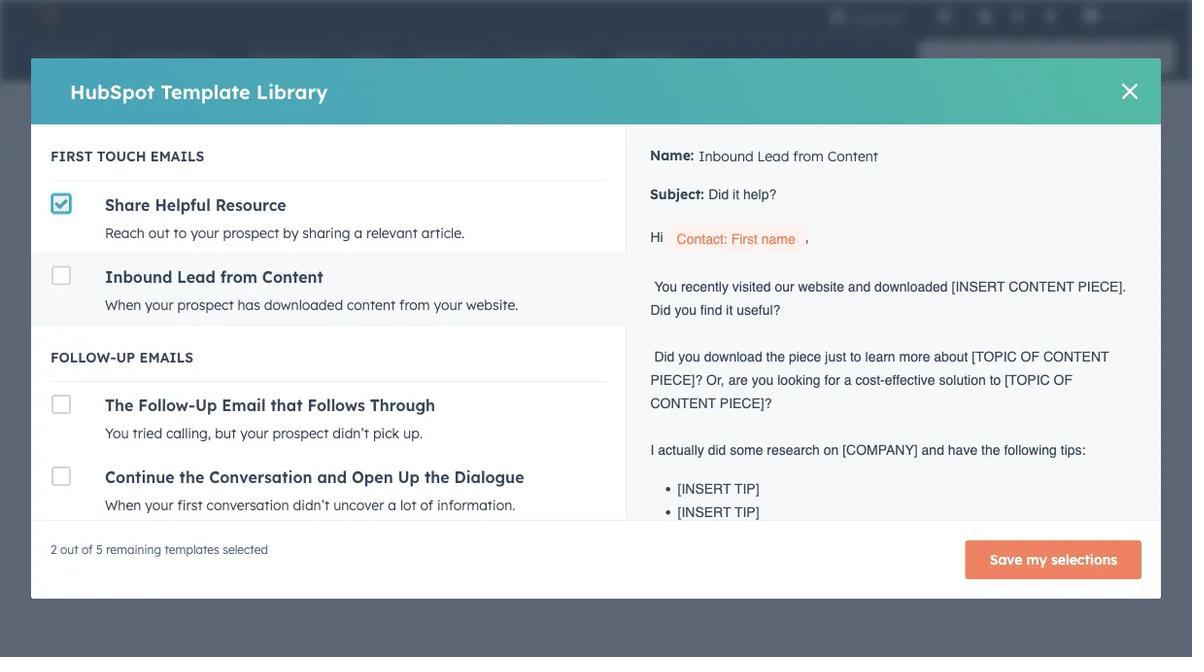 Task type: vqa. For each thing, say whether or not it's contained in the screenshot.
Audit Logs link
no



Task type: locate. For each thing, give the bounding box(es) containing it.
when inside continue the conversation and open up the dialogue when your first conversation didn't uncover a lot of information.
[[105, 497, 141, 514]]

rates
[[389, 433, 421, 450]]

you inside you recently visited our website and downloaded [insert content piece]. did you find it useful?
[[675, 302, 697, 317]]

more right unlock
[[512, 217, 545, 234]]

of up subject: did it help?
[[720, 110, 733, 127]]

emails
[[150, 148, 205, 165], [140, 349, 194, 366]]

1 horizontal spatial emails
[[513, 343, 577, 368]]

through
[[370, 396, 436, 415]]

1 horizontal spatial 5
[[352, 216, 362, 235]]

1 vertical spatial did
[[651, 302, 671, 317]]

follow- up tried at the left of page
[[138, 396, 195, 415]]

emails inside turn your best sales emails into templates you can send without leaving your inbox. discover your top-performing templates to boost your response rates and close more deals.
[[385, 386, 427, 403]]

of up "tips:"
[[1054, 372, 1073, 387]]

of right by on the top of the page
[[332, 216, 347, 235]]

has up send
[[238, 296, 261, 313]]

0 horizontal spatial 1
[[287, 216, 296, 235]]

0 vertical spatial 1
[[710, 110, 716, 127]]

2 out of 5 remaining templates selected save my selections
[[51, 542, 1118, 568]]

0 vertical spatial prospect
[[223, 224, 279, 241]]

out
[[300, 216, 327, 235], [149, 224, 170, 241], [60, 542, 78, 557]]

1 horizontal spatial first
[[732, 231, 758, 246]]

and right up.
[[425, 433, 450, 450]]

didn't inside continue the conversation and open up the dialogue when your first conversation didn't uncover a lot of information.
[[293, 497, 330, 514]]

new inside popup button
[[1041, 111, 1066, 126]]

the left "piece"
[[767, 348, 786, 364]]

didn't inside the follow-up email that follows through you tried calling, but your prospect didn't pick up.
[[333, 425, 369, 442]]

more up effective
[[900, 348, 931, 364]]

prospect down resource
[[223, 224, 279, 241]]

0 vertical spatial follow-
[[51, 349, 116, 366]]

menu containing apple
[[816, 0, 1170, 31]]

did up without
[[655, 348, 675, 364]]

1 vertical spatial piece]?
[[720, 395, 772, 411]]

1 vertical spatial prospect
[[178, 296, 234, 313]]

0 vertical spatial [topic
[[973, 348, 1018, 364]]

content down piece].
[[1044, 348, 1110, 364]]

your team has created 1 out of 5 templates.
[[102, 216, 449, 235]]

1 vertical spatial 1
[[287, 216, 296, 235]]

out right by on the top of the page
[[300, 216, 327, 235]]

conversation
[[209, 468, 313, 487]]

first left name
[[732, 231, 758, 246]]

first down templates
[[51, 148, 93, 165]]

2 vertical spatial 5
[[96, 542, 103, 557]]

2 horizontal spatial a
[[845, 372, 852, 387]]

new for new to templates?
[[255, 472, 283, 489]]

emails for into
[[385, 386, 427, 403]]

out right 2 at the bottom of page
[[60, 542, 78, 557]]

1 horizontal spatial 1
[[710, 110, 716, 127]]

a inside share helpful resource reach out to your prospect by sharing a relevant article.
[[354, 224, 363, 241]]

in
[[583, 343, 601, 368]]

team
[[144, 216, 184, 235]]

lot
[[401, 497, 417, 514]]

created up the help?
[[749, 110, 798, 127]]

out inside share helpful resource reach out to your prospect by sharing a relevant article.
[[149, 224, 170, 241]]

2 vertical spatial [insert
[[678, 504, 732, 520]]

you up performing
[[527, 386, 550, 403]]

5 up the help?
[[737, 110, 745, 127]]

you down the
[[105, 425, 129, 442]]

1 horizontal spatial a
[[388, 497, 397, 514]]

your right but
[[240, 425, 269, 442]]

2 when from the top
[[105, 497, 141, 514]]

templates
[[549, 217, 613, 234], [459, 386, 523, 403], [573, 409, 637, 426], [165, 542, 220, 557]]

help image
[[977, 9, 995, 26]]

up up lot on the bottom left of the page
[[398, 468, 420, 487]]

created for 5
[[749, 110, 798, 127]]

5 right sharing in the top left of the page
[[352, 216, 362, 235]]

top-
[[471, 409, 498, 426]]

your inside the follow-up email that follows through you tried calling, but your prospect didn't pick up.
[[240, 425, 269, 442]]

1 vertical spatial of
[[1054, 372, 1073, 387]]

piece]?
[[651, 372, 703, 387], [720, 395, 772, 411]]

and inside you recently visited our website and downloaded [insert content piece]. did you find it useful?
[[849, 278, 871, 294]]

1 vertical spatial follow-
[[138, 396, 195, 415]]

0 horizontal spatial first
[[51, 148, 93, 165]]

learn
[[380, 472, 419, 489]]

0 vertical spatial tip]
[[735, 481, 760, 496]]

2 vertical spatial did
[[655, 348, 675, 364]]

it right find
[[727, 302, 733, 317]]

1 horizontal spatial piece]?
[[720, 395, 772, 411]]

has inside inbound lead from content when your prospect has downloaded content from your website.
[[238, 296, 261, 313]]

your up best
[[309, 343, 354, 368]]

0 horizontal spatial up
[[195, 396, 217, 415]]

when down "inbound"
[[105, 296, 141, 313]]

1 horizontal spatial up
[[398, 468, 420, 487]]

templates left with
[[549, 217, 613, 234]]

more
[[512, 217, 545, 234], [900, 348, 931, 364], [490, 433, 523, 450], [424, 472, 459, 489]]

did inside 'did you download the piece just to learn more about [topic of content piece]? or, are you looking for a cost-effective solution to [topic of content piece]?'
[[655, 348, 675, 364]]

from right the content
[[400, 296, 430, 313]]

1 vertical spatial from
[[400, 296, 430, 313]]

share
[[105, 195, 150, 214]]

2 vertical spatial a
[[388, 497, 397, 514]]

from
[[220, 267, 258, 286], [400, 296, 430, 313]]

0 vertical spatial a
[[354, 224, 363, 241]]

0 horizontal spatial you
[[105, 425, 129, 442]]

1 horizontal spatial out
[[149, 224, 170, 241]]

2 tip] from the top
[[735, 504, 760, 520]]

follow- up the
[[51, 349, 116, 366]]

0 horizontal spatial has
[[189, 216, 217, 235]]

1 vertical spatial when
[[105, 497, 141, 514]]

has
[[189, 216, 217, 235], [238, 296, 261, 313]]

of right lot on the bottom left of the page
[[421, 497, 434, 514]]

open
[[352, 468, 393, 487]]

0 horizontal spatial created
[[222, 216, 282, 235]]

your down helpful
[[191, 224, 219, 241]]

a inside 'did you download the piece just to learn more about [topic of content piece]? or, are you looking for a cost-effective solution to [topic of content piece]?'
[[845, 372, 852, 387]]

menu
[[816, 0, 1170, 31]]

apple button
[[1071, 0, 1168, 31]]

save my selections button
[[966, 541, 1142, 579]]

your inside share helpful resource reach out to your prospect by sharing a relevant article.
[[191, 224, 219, 241]]

2 vertical spatial prospect
[[273, 425, 329, 442]]

0 vertical spatial 5
[[737, 110, 745, 127]]

0 horizontal spatial 5
[[96, 542, 103, 557]]

1 vertical spatial created
[[222, 216, 282, 235]]

1 vertical spatial content
[[1044, 348, 1110, 364]]

and left have on the bottom of page
[[922, 442, 945, 457]]

of inside continue the conversation and open up the dialogue when your first conversation didn't uncover a lot of information.
[[421, 497, 434, 514]]

0 horizontal spatial didn't
[[293, 497, 330, 514]]

didn't
[[333, 425, 369, 442], [293, 497, 330, 514]]

0 vertical spatial [insert
[[952, 278, 1006, 294]]

0 vertical spatial emails
[[513, 343, 577, 368]]

find
[[701, 302, 723, 317]]

[topic up solution
[[973, 348, 1018, 364]]

of
[[1021, 348, 1040, 364], [1054, 372, 1073, 387]]

prospect down lead
[[178, 296, 234, 313]]

0 horizontal spatial out
[[60, 542, 78, 557]]

did inside subject: did it help?
[[709, 187, 729, 202]]

content down "or,"
[[651, 395, 717, 411]]

and up uncover at bottom left
[[317, 468, 347, 487]]

1 horizontal spatial downloaded
[[875, 278, 949, 294]]

up up the calling,
[[195, 396, 217, 415]]

it left the help?
[[733, 187, 740, 202]]

i
[[651, 442, 655, 457]]

hi
[[651, 229, 664, 245]]

link opens in a new window image
[[462, 470, 476, 493], [462, 475, 476, 489]]

continue the conversation and open up the dialogue when your first conversation didn't uncover a lot of information.
[[105, 468, 525, 514]]

1 vertical spatial it
[[727, 302, 733, 317]]

1 link opens in a new window image from the top
[[462, 470, 476, 493]]

help button
[[969, 0, 1002, 31]]

1 vertical spatial emails
[[140, 349, 194, 366]]

new inside button
[[837, 111, 862, 126]]

did up seconds
[[651, 302, 671, 317]]

settings link
[[1006, 5, 1031, 26]]

send
[[255, 343, 303, 368]]

did up starter.
[[709, 187, 729, 202]]

discover
[[379, 409, 434, 426]]

of right about
[[1021, 348, 1040, 364]]

hubspot image
[[35, 4, 58, 27]]

templates up top-
[[459, 386, 523, 403]]

you left find
[[675, 302, 697, 317]]

did inside you recently visited our website and downloaded [insert content piece]. did you find it useful?
[[651, 302, 671, 317]]

performing
[[498, 409, 569, 426]]

can
[[554, 386, 578, 403]]

to down boost
[[287, 472, 301, 489]]

you left recently
[[655, 278, 678, 294]]

1 horizontal spatial didn't
[[333, 425, 369, 442]]

the
[[105, 396, 134, 415]]

1 when from the top
[[105, 296, 141, 313]]

and right website
[[849, 278, 871, 294]]

0 horizontal spatial emails
[[385, 386, 427, 403]]

emails up "discover"
[[385, 386, 427, 403]]

0 vertical spatial piece]?
[[651, 372, 703, 387]]

1 horizontal spatial has
[[238, 296, 261, 313]]

your right boost
[[295, 433, 324, 450]]

1 vertical spatial downloaded
[[264, 296, 343, 313]]

has down helpful
[[189, 216, 217, 235]]

new template button
[[1024, 103, 1146, 134]]

0 vertical spatial created
[[749, 110, 798, 127]]

new
[[837, 111, 862, 126], [1041, 111, 1066, 126], [255, 472, 283, 489]]

your right turn
[[285, 386, 314, 403]]

of right 2 at the bottom of page
[[82, 542, 93, 557]]

[topic right solution
[[1006, 372, 1051, 387]]

1 vertical spatial you
[[105, 425, 129, 442]]

1 vertical spatial a
[[845, 372, 852, 387]]

1 horizontal spatial you
[[655, 278, 678, 294]]

you inside you recently visited our website and downloaded [insert content piece]. did you find it useful?
[[655, 278, 678, 294]]

1 vertical spatial emails
[[385, 386, 427, 403]]

hubspot template library
[[70, 79, 328, 104]]

0 horizontal spatial of
[[1021, 348, 1040, 364]]

0 horizontal spatial downloaded
[[264, 296, 343, 313]]

1
[[710, 110, 716, 127], [287, 216, 296, 235]]

1 vertical spatial didn't
[[293, 497, 330, 514]]

0 vertical spatial didn't
[[333, 425, 369, 442]]

0 vertical spatial it
[[733, 187, 740, 202]]

help?
[[744, 187, 777, 202]]

follow- inside the follow-up email that follows through you tried calling, but your prospect didn't pick up.
[[138, 396, 195, 415]]

created inside templates banner
[[749, 110, 798, 127]]

your
[[191, 224, 219, 241], [145, 296, 174, 313], [434, 296, 463, 313], [309, 343, 354, 368], [285, 386, 314, 403], [305, 409, 333, 426], [438, 409, 467, 426], [240, 425, 269, 442], [295, 433, 324, 450], [145, 497, 174, 514]]

new left folder
[[837, 111, 862, 126]]

learn
[[866, 348, 896, 364]]

to inside turn your best sales emails into templates you can send without leaving your inbox. discover your top-performing templates to boost your response rates and close more deals.
[[641, 409, 654, 426]]

a left lot on the bottom left of the page
[[388, 497, 397, 514]]

when
[[105, 296, 141, 313], [105, 497, 141, 514]]

suite
[[681, 217, 713, 234]]

tip]
[[735, 481, 760, 496], [735, 504, 760, 520]]

0 vertical spatial when
[[105, 296, 141, 313]]

your down "inbound"
[[145, 296, 174, 313]]

your left 'first'
[[145, 497, 174, 514]]

created down resource
[[222, 216, 282, 235]]

[insert
[[952, 278, 1006, 294], [678, 481, 732, 496], [678, 504, 732, 520]]

2 horizontal spatial new
[[1041, 111, 1066, 126]]

menu item
[[919, 0, 923, 31]]

templates banner
[[47, 97, 1146, 134]]

1 up subject: did it help?
[[710, 110, 716, 127]]

prospect inside inbound lead from content when your prospect has downloaded content from your website.
[[178, 296, 234, 313]]

continue
[[105, 468, 175, 487]]

0 vertical spatial emails
[[150, 148, 205, 165]]

emails up helpful
[[150, 148, 205, 165]]

1 left sharing in the top left of the page
[[287, 216, 296, 235]]

visited
[[733, 278, 772, 294]]

email
[[222, 396, 266, 415]]

emails right up on the bottom of the page
[[140, 349, 194, 366]]

hi contact: first name ,
[[651, 229, 813, 246]]

downloaded inside you recently visited our website and downloaded [insert content piece]. did you find it useful?
[[875, 278, 949, 294]]

downloaded down content
[[264, 296, 343, 313]]

didn't down the follows at left
[[333, 425, 369, 442]]

prospect down that
[[273, 425, 329, 442]]

templates inside 2 out of 5 remaining templates selected save my selections
[[165, 542, 220, 557]]

when down the continue at the left of page
[[105, 497, 141, 514]]

None text field
[[694, 136, 1150, 175]]

new up conversation
[[255, 472, 283, 489]]

tried
[[133, 425, 162, 442]]

[insert tip] [insert tip]
[[678, 481, 760, 520]]

0 vertical spatial has
[[189, 216, 217, 235]]

out right reach
[[149, 224, 170, 241]]

to down helpful
[[174, 224, 187, 241]]

templates.
[[367, 216, 449, 235]]

1 vertical spatial has
[[238, 296, 261, 313]]

new left template
[[1041, 111, 1066, 126]]

0 vertical spatial downloaded
[[875, 278, 949, 294]]

calling,
[[166, 425, 211, 442]]

the right learn
[[425, 468, 450, 487]]

2 horizontal spatial 5
[[737, 110, 745, 127]]

emails up the can
[[513, 343, 577, 368]]

emails for follow-
[[140, 349, 194, 366]]

[company]
[[843, 442, 919, 457]]

for
[[825, 372, 841, 387]]

content left piece].
[[1009, 278, 1075, 294]]

more down top-
[[490, 433, 523, 450]]

Search HubSpot search field
[[920, 41, 1158, 74]]

didn't down new to templates?
[[293, 497, 330, 514]]

piece]? down are
[[720, 395, 772, 411]]

5 left remaining
[[96, 542, 103, 557]]

piece]? left "or,"
[[651, 372, 703, 387]]

0 vertical spatial up
[[195, 396, 217, 415]]

downloaded up learn
[[875, 278, 949, 294]]

0 vertical spatial from
[[220, 267, 258, 286]]

0 vertical spatial you
[[655, 278, 678, 294]]

about
[[935, 348, 969, 364]]

unlock more templates with crm suite starter.
[[464, 217, 763, 234]]

1 vertical spatial tip]
[[735, 504, 760, 520]]

0 horizontal spatial follow-
[[51, 349, 116, 366]]

0 horizontal spatial piece]?
[[651, 372, 703, 387]]

templates down 'first'
[[165, 542, 220, 557]]

1 vertical spatial 5
[[352, 216, 362, 235]]

uncover
[[334, 497, 384, 514]]

0 vertical spatial content
[[1009, 278, 1075, 294]]

learn more
[[380, 472, 459, 489]]

a right for
[[845, 372, 852, 387]]

the right have on the bottom of page
[[982, 442, 1001, 457]]

from right lead
[[220, 267, 258, 286]]

you right are
[[752, 372, 774, 387]]

folder
[[865, 111, 897, 126]]

you inside the follow-up email that follows through you tried calling, but your prospect didn't pick up.
[[105, 425, 129, 442]]

follow-
[[51, 349, 116, 366], [138, 396, 195, 415]]

1 horizontal spatial created
[[749, 110, 798, 127]]

5
[[737, 110, 745, 127], [352, 216, 362, 235], [96, 542, 103, 557]]

[insert inside you recently visited our website and downloaded [insert content piece]. did you find it useful?
[[952, 278, 1006, 294]]

1 vertical spatial up
[[398, 468, 420, 487]]

research
[[767, 442, 820, 457]]

the follow-up email that follows through you tried calling, but your prospect didn't pick up.
[[105, 396, 436, 442]]

0 horizontal spatial a
[[354, 224, 363, 241]]

0 horizontal spatial new
[[255, 472, 283, 489]]

i actually did some research on [company] and have the following tips:
[[651, 442, 1090, 457]]

1 horizontal spatial new
[[837, 111, 862, 126]]

you
[[675, 302, 697, 317], [679, 348, 701, 364], [752, 372, 774, 387], [527, 386, 550, 403]]

prospect
[[223, 224, 279, 241], [178, 296, 234, 313], [273, 425, 329, 442]]

[topic
[[973, 348, 1018, 364], [1006, 372, 1051, 387]]

0 vertical spatial did
[[709, 187, 729, 202]]

1 vertical spatial first
[[732, 231, 758, 246]]

1 horizontal spatial follow-
[[138, 396, 195, 415]]

hubspot template library dialog
[[31, 58, 1162, 657]]

1 of 5 created
[[710, 110, 798, 127]]

a right sharing in the top left of the page
[[354, 224, 363, 241]]

pick
[[373, 425, 400, 442]]

2 link opens in a new window image from the top
[[462, 475, 476, 489]]

to down without
[[641, 409, 654, 426]]

created for has
[[222, 216, 282, 235]]



Task type: describe. For each thing, give the bounding box(es) containing it.
you inside turn your best sales emails into templates you can send without leaving your inbox. discover your top-performing templates to boost your response rates and close more deals.
[[527, 386, 550, 403]]

more right learn
[[424, 472, 459, 489]]

did
[[708, 442, 727, 457]]

are
[[729, 372, 749, 387]]

first
[[178, 497, 203, 514]]

new to templates?
[[255, 472, 376, 489]]

content
[[262, 267, 324, 286]]

best
[[318, 386, 346, 403]]

your down into
[[438, 409, 467, 426]]

to right just
[[851, 348, 862, 364]]

of inside templates banner
[[720, 110, 733, 127]]

emails for in
[[513, 343, 577, 368]]

useful?
[[737, 302, 781, 317]]

out inside 2 out of 5 remaining templates selected save my selections
[[60, 542, 78, 557]]

that
[[271, 396, 303, 415]]

cost-
[[856, 372, 885, 387]]

resource
[[216, 195, 287, 214]]

notifications button
[[1034, 0, 1068, 31]]

apple
[[1104, 7, 1139, 23]]

solution
[[940, 372, 987, 387]]

up inside the follow-up email that follows through you tried calling, but your prospect didn't pick up.
[[195, 396, 217, 415]]

have
[[949, 442, 978, 457]]

close image
[[1123, 84, 1139, 99]]

content
[[347, 296, 396, 313]]

turn
[[255, 386, 282, 403]]

your inside continue the conversation and open up the dialogue when your first conversation didn't uncover a lot of information.
[[145, 497, 174, 514]]

new for new template
[[1041, 111, 1066, 126]]

0 vertical spatial of
[[1021, 348, 1040, 364]]

our
[[775, 278, 795, 294]]

save
[[990, 551, 1023, 568]]

2
[[51, 542, 57, 557]]

your
[[102, 216, 139, 235]]

article.
[[422, 224, 465, 241]]

link opens in a new window image inside "learn more" link
[[462, 475, 476, 489]]

search button
[[1142, 41, 1175, 74]]

first inside 'hi contact: first name ,'
[[732, 231, 758, 246]]

with
[[617, 217, 644, 234]]

5 inside templates banner
[[737, 110, 745, 127]]

hubspot link
[[23, 4, 73, 27]]

1 horizontal spatial of
[[1054, 372, 1073, 387]]

send your most repetitive emails in seconds
[[255, 343, 685, 368]]

into
[[431, 386, 455, 403]]

relevant
[[367, 224, 418, 241]]

new folder
[[837, 111, 897, 126]]

analyze button
[[926, 103, 1013, 134]]

did you download the piece just to learn more about [topic of content piece]? or, are you looking for a cost-effective solution to [topic of content piece]?
[[651, 348, 1113, 411]]

most
[[360, 343, 408, 368]]

more inside 'did you download the piece just to learn more about [topic of content piece]? or, are you looking for a cost-effective solution to [topic of content piece]?'
[[900, 348, 931, 364]]

up inside continue the conversation and open up the dialogue when your first conversation didn't uncover a lot of information.
[[398, 468, 420, 487]]

inbound lead from content when your prospect has downloaded content from your website.
[[105, 267, 519, 313]]

and inside turn your best sales emails into templates you can send without leaving your inbox. discover your top-performing templates to boost your response rates and close more deals.
[[425, 433, 450, 450]]

on
[[824, 442, 839, 457]]

without
[[616, 386, 664, 403]]

tips:
[[1062, 442, 1086, 457]]

website.
[[467, 296, 519, 313]]

subject: did it help?
[[650, 186, 777, 203]]

sales
[[349, 386, 381, 403]]

share helpful resource reach out to your prospect by sharing a relevant article.
[[105, 195, 465, 241]]

looking
[[778, 372, 821, 387]]

0 vertical spatial first
[[51, 148, 93, 165]]

when inside inbound lead from content when your prospect has downloaded content from your website.
[[105, 296, 141, 313]]

settings image
[[1010, 8, 1027, 26]]

website
[[799, 278, 845, 294]]

2 horizontal spatial out
[[300, 216, 327, 235]]

it inside you recently visited our website and downloaded [insert content piece]. did you find it useful?
[[727, 302, 733, 317]]

1 vertical spatial [insert
[[678, 481, 732, 496]]

upgrade
[[851, 9, 905, 25]]

you recently visited our website and downloaded [insert content piece]. did you find it useful?
[[651, 278, 1131, 317]]

contact:
[[677, 231, 728, 246]]

close
[[454, 433, 486, 450]]

search image
[[1152, 51, 1166, 64]]

and inside continue the conversation and open up the dialogue when your first conversation didn't uncover a lot of information.
[[317, 468, 347, 487]]

effective
[[885, 372, 936, 387]]

to right solution
[[990, 372, 1002, 387]]

downloaded inside inbound lead from content when your prospect has downloaded content from your website.
[[264, 296, 343, 313]]

hubspot
[[70, 79, 155, 104]]

sharing
[[303, 224, 351, 241]]

your left website.
[[434, 296, 463, 313]]

download
[[705, 348, 763, 364]]

bob builder image
[[1083, 7, 1101, 24]]

library
[[257, 79, 328, 104]]

inbox.
[[337, 409, 375, 426]]

by
[[283, 224, 299, 241]]

2 vertical spatial content
[[651, 395, 717, 411]]

templates
[[47, 105, 146, 130]]

crm
[[647, 217, 677, 234]]

0 horizontal spatial from
[[220, 267, 258, 286]]

piece].
[[1079, 278, 1127, 294]]

new folder button
[[821, 103, 914, 134]]

new for new folder
[[837, 111, 862, 126]]

response
[[327, 433, 385, 450]]

1 tip] from the top
[[735, 481, 760, 496]]

content inside you recently visited our website and downloaded [insert content piece]. did you find it useful?
[[1009, 278, 1075, 294]]

marketplaces image
[[936, 9, 954, 26]]

deals.
[[527, 433, 564, 450]]

1 vertical spatial [topic
[[1006, 372, 1051, 387]]

a inside continue the conversation and open up the dialogue when your first conversation didn't uncover a lot of information.
[[388, 497, 397, 514]]

seconds
[[607, 343, 685, 368]]

notifications image
[[1042, 9, 1060, 26]]

starter.
[[717, 217, 763, 234]]

templates down send
[[573, 409, 637, 426]]

upgrade image
[[829, 9, 847, 26]]

the inside 'did you download the piece just to learn more about [topic of content piece]? or, are you looking for a cost-effective solution to [topic of content piece]?'
[[767, 348, 786, 364]]

analyze
[[942, 111, 985, 126]]

name:
[[650, 147, 694, 164]]

some
[[730, 442, 764, 457]]

but
[[215, 425, 236, 442]]

inbound
[[105, 267, 172, 286]]

1 horizontal spatial from
[[400, 296, 430, 313]]

to inside share helpful resource reach out to your prospect by sharing a relevant article.
[[174, 224, 187, 241]]

learn more link
[[380, 470, 479, 493]]

1 inside templates banner
[[710, 110, 716, 127]]

template
[[161, 79, 251, 104]]

none text field inside hubspot template library dialog
[[694, 136, 1150, 175]]

you left the download
[[679, 348, 701, 364]]

more inside turn your best sales emails into templates you can send without leaving your inbox. discover your top-performing templates to boost your response rates and close more deals.
[[490, 433, 523, 450]]

actually
[[659, 442, 705, 457]]

your down best
[[305, 409, 333, 426]]

up
[[116, 349, 135, 366]]

emails for helpful
[[150, 148, 205, 165]]

5 inside 2 out of 5 remaining templates selected save my selections
[[96, 542, 103, 557]]

the up 'first'
[[179, 468, 204, 487]]

it inside subject: did it help?
[[733, 187, 740, 202]]

first touch emails
[[51, 148, 205, 165]]

just
[[826, 348, 847, 364]]

prospect inside share helpful resource reach out to your prospect by sharing a relevant article.
[[223, 224, 279, 241]]

selected
[[223, 542, 268, 557]]

of inside 2 out of 5 remaining templates selected save my selections
[[82, 542, 93, 557]]

leaving
[[255, 409, 301, 426]]

subject:
[[650, 186, 705, 203]]

conversation
[[207, 497, 289, 514]]

prospect inside the follow-up email that follows through you tried calling, but your prospect didn't pick up.
[[273, 425, 329, 442]]

turn your best sales emails into templates you can send without leaving your inbox. discover your top-performing templates to boost your response rates and close more deals.
[[255, 386, 664, 450]]

lead
[[177, 267, 216, 286]]

or,
[[707, 372, 725, 387]]

follow-up emails
[[51, 349, 194, 366]]

new template
[[1041, 111, 1118, 126]]

selections
[[1052, 551, 1118, 568]]

repetitive
[[414, 343, 507, 368]]



